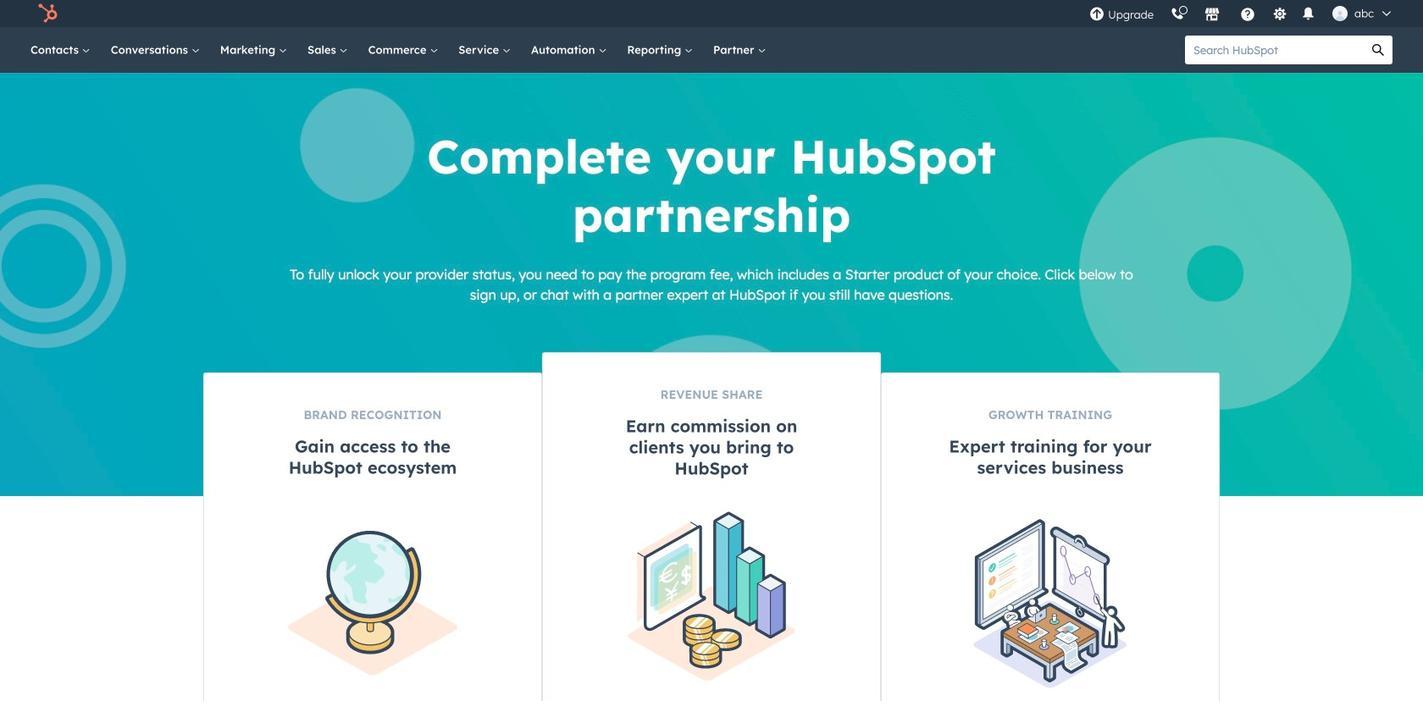 Task type: locate. For each thing, give the bounding box(es) containing it.
menu
[[1081, 0, 1403, 27]]

Search HubSpot search field
[[1185, 36, 1364, 64]]



Task type: vqa. For each thing, say whether or not it's contained in the screenshot.
'NOTIFICATIONS' icon
no



Task type: describe. For each thing, give the bounding box(es) containing it.
garebear orlando image
[[1333, 6, 1348, 21]]

marketplaces image
[[1205, 8, 1220, 23]]



